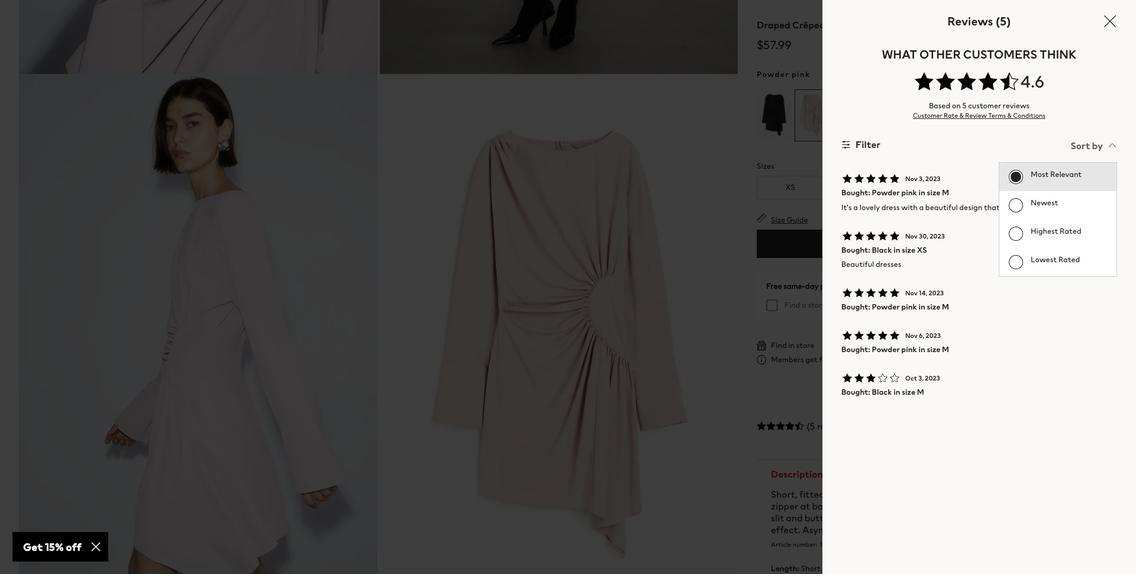 Task type: vqa. For each thing, say whether or not it's contained in the screenshot.
the top XS
yes



Task type: describe. For each thing, give the bounding box(es) containing it.
find a store near me
[[785, 300, 857, 311]]

powder up 3 / 5 image
[[872, 344, 900, 355]]

bought: inside bought: powder pink in size m it's a lovely dress with a beautiful design that fits nicely and comfortably.
[[842, 187, 871, 199]]

5 / 5 image for nov 30, 2023
[[842, 231, 901, 241]]

pink inside bought: powder pink in size m it's a lovely dress with a beautiful design that fits nicely and comfortably.
[[902, 187, 918, 199]]

size guide
[[771, 214, 808, 226]]

and down neckline,
[[983, 511, 999, 525]]

14,
[[919, 288, 928, 298]]

online
[[836, 354, 857, 365]]

unlined.
[[880, 523, 916, 537]]

Newest radio
[[1009, 199, 1024, 213]]

bought: for nov 14, 2023
[[842, 301, 871, 313]]

free
[[767, 281, 782, 292]]

sizes
[[757, 160, 775, 172]]

powder pink
[[757, 69, 811, 80]]

in down the 14,
[[919, 301, 926, 313]]

0 horizontal spatial at
[[801, 499, 810, 513]]

customer
[[969, 100, 1002, 112]]

highest
[[1031, 226, 1059, 237]]

Highest Rated radio
[[1009, 227, 1024, 241]]

sort by
[[1071, 139, 1103, 153]]

delivery
[[885, 372, 922, 386]]

1 horizontal spatial at
[[1001, 511, 1011, 525]]

powder right me
[[872, 301, 900, 313]]

rated for lowest rated
[[1059, 254, 1081, 265]]

4.6 dialog
[[823, 0, 1137, 574]]

add to bag
[[915, 237, 966, 251]]

4.6 / 5 image
[[914, 72, 1021, 91]]

a right it's
[[854, 202, 858, 213]]

6,
[[919, 331, 925, 340]]

store for find in store
[[797, 340, 815, 351]]

size inside bought: powder pink in size m it's a lovely dress with a beautiful design that fits nicely and comfortably.
[[927, 187, 941, 199]]

description
[[771, 467, 823, 481]]

asymmetric
[[803, 523, 855, 537]]

draped crêped dress - powder pink - ladies | h&m us image
[[19, 0, 377, 74]]

bought: inside bought: black in size xs beautiful dresses
[[842, 244, 871, 256]]

button.
[[805, 511, 838, 525]]

rate
[[944, 111, 959, 120]]

customer
[[913, 111, 943, 120]]

it's
[[842, 202, 852, 213]]

me
[[846, 300, 857, 311]]

conditions
[[1014, 111, 1046, 120]]

shoulder
[[944, 511, 981, 525]]

4.6
[[1021, 69, 1045, 94]]

1 & from the left
[[960, 111, 964, 120]]

bought: powder pink in size m for nov 14, 2023
[[842, 301, 950, 313]]

gathered
[[839, 511, 882, 525]]

add to bag button
[[757, 230, 1112, 258]]

that
[[984, 202, 1000, 213]]

effect.
[[771, 523, 801, 537]]

draped crêped dress - powder pink - ladies | h&m us 2 image
[[380, 0, 738, 74]]

crêped
[[793, 18, 826, 32]]

2023 for nov 30, 2023
[[930, 231, 945, 241]]

pickup
[[820, 281, 844, 292]]

fabric.
[[926, 487, 954, 501]]

lovely
[[860, 202, 880, 213]]

in inside bought: powder pink in size m it's a lovely dress with a beautiful design that fits nicely and comfortably.
[[919, 187, 926, 199]]

based on 5 customer reviews customer rate & review terms & conditions
[[913, 100, 1046, 120]]

none radio powder pink
[[794, 89, 830, 142]]

cuffs
[[1049, 499, 1071, 513]]

5 / 5 image for nov 6, 2023
[[842, 331, 901, 340]]

wide
[[1025, 499, 1047, 513]]

bought: powder pink in size m it's a lovely dress with a beautiful design that fits nicely and comfortably.
[[842, 187, 1098, 213]]

a down day
[[802, 300, 807, 311]]

in up members
[[789, 340, 795, 351]]

number:
[[793, 540, 818, 549]]

3, for bought: powder pink in size m
[[919, 174, 925, 184]]

beautiful
[[842, 259, 874, 270]]

in-
[[845, 281, 855, 292]]

for
[[1039, 511, 1052, 525]]

s
[[860, 182, 865, 193]]

review
[[966, 111, 987, 120]]

dress inside short, fitted dress in woven, crêped fabric. round neckline, concealed zipper at back, gently dropped shoulders, long sleeves, and wide cuffs with slit and button. gathered seams on one shoulder and at waist for a draped effect. asymmetric hem. unlined. article number: 1205110003
[[827, 487, 850, 501]]

none radio the black
[[757, 89, 793, 142]]

nov for nov 3, 2023
[[906, 174, 918, 184]]

SortRadioSelection button
[[1071, 132, 1118, 160]]

hem.
[[857, 523, 878, 537]]

gently
[[838, 499, 865, 513]]

nov 6, 2023
[[906, 331, 941, 340]]

Lowest Rated radio
[[1009, 255, 1024, 270]]

reviews)
[[817, 419, 854, 433]]

bought: for nov 6, 2023
[[842, 344, 871, 355]]

4.5 / 5 image
[[757, 421, 805, 431]]

black for m
[[872, 387, 892, 398]]

3 / 5 image
[[842, 374, 901, 383]]

black image
[[757, 89, 793, 142]]

2023 for nov 6, 2023
[[926, 331, 941, 340]]

list box inside 4.6 dialog
[[999, 162, 1118, 277]]

slit
[[771, 511, 784, 525]]

by
[[1093, 139, 1103, 153]]

bought: black in size xs beautiful dresses
[[842, 244, 928, 270]]

nicely
[[1015, 202, 1036, 213]]

shoulders,
[[906, 499, 949, 513]]

customer rate & review terms & conditions link
[[913, 111, 1046, 121]]

free
[[820, 354, 834, 365]]

draped crêped dress - powder pink - ladies | h&m us 3 image
[[19, 74, 377, 574]]

zipper
[[771, 499, 799, 513]]

dropped
[[867, 499, 904, 513]]

what other customers think
[[882, 46, 1077, 63]]

bought: powder pink in size m for nov 6, 2023
[[842, 344, 950, 355]]

short, fitted dress in woven, crêped fabric. round neckline, concealed zipper at back, gently dropped shoulders, long sleeves, and wide cuffs with slit and button. gathered seams on one shoulder and at waist for a draped effect. asymmetric hem. unlined. article number: 1205110003
[[771, 487, 1093, 549]]

0 horizontal spatial xs
[[786, 182, 796, 193]]

draped crêped dress $57.99
[[757, 18, 852, 53]]

reviews
[[1003, 100, 1030, 112]]

members get free online returns.
[[771, 354, 886, 365]]

with inside bought: powder pink in size m it's a lovely dress with a beautiful design that fits nicely and comfortably.
[[902, 202, 918, 213]]

most relevant
[[1031, 169, 1082, 180]]

powder inside bought: powder pink in size m it's a lovely dress with a beautiful design that fits nicely and comfortably.
[[872, 187, 900, 199]]

(5 reviews) button
[[757, 412, 1112, 440]]

nov 30, 2023
[[906, 231, 945, 241]]

back,
[[812, 499, 836, 513]]

draped crêped dress - powder pink - ladies | h&m us 4 image
[[380, 74, 738, 574]]

waist
[[1013, 511, 1037, 525]]

a left beautiful at the right top
[[920, 202, 924, 213]]

store for find a store near me
[[808, 300, 826, 311]]

find in store
[[771, 340, 815, 351]]

short
[[801, 563, 821, 574]]

powder down $57.99
[[757, 69, 790, 80]]

delivery and payment
[[885, 372, 984, 386]]



Task type: locate. For each thing, give the bounding box(es) containing it.
1 bought: powder pink in size m from the top
[[842, 301, 950, 313]]

nov for nov 14, 2023
[[906, 288, 918, 298]]

dress right fitted
[[827, 487, 850, 501]]

dress
[[882, 202, 900, 213], [827, 487, 850, 501]]

l
[[1004, 182, 1009, 193]]

bought: up it's
[[842, 187, 871, 199]]

store
[[855, 281, 873, 292], [808, 300, 826, 311], [797, 340, 815, 351]]

(5
[[807, 419, 815, 433]]

size down nov 6, 2023
[[927, 344, 941, 355]]

pink down nov 3, 2023 at the top of page
[[902, 187, 918, 199]]

filter button
[[842, 130, 881, 159]]

5 / 5 image for nov 3, 2023
[[842, 174, 901, 184]]

to
[[937, 237, 947, 251]]

1 none radio from the left
[[757, 89, 793, 142]]

0 horizontal spatial on
[[913, 511, 924, 525]]

rated down 'comfortably.'
[[1060, 226, 1082, 237]]

5 / 5 image
[[842, 174, 901, 184], [842, 231, 901, 241], [842, 288, 901, 298], [842, 331, 901, 340]]

on inside short, fitted dress in woven, crêped fabric. round neckline, concealed zipper at back, gently dropped shoulders, long sleeves, and wide cuffs with slit and button. gathered seams on one shoulder and at waist for a draped effect. asymmetric hem. unlined. article number: 1205110003
[[913, 511, 924, 525]]

1 vertical spatial rated
[[1059, 254, 1081, 265]]

dresses
[[876, 259, 902, 270]]

find for find in store
[[771, 340, 787, 351]]

fits
[[1002, 202, 1014, 213]]

nov left 30,
[[906, 231, 918, 241]]

0 vertical spatial 3,
[[919, 174, 925, 184]]

at left waist at right bottom
[[1001, 511, 1011, 525]]

0 vertical spatial xs
[[786, 182, 796, 193]]

2 bought: powder pink in size m from the top
[[842, 344, 950, 355]]

bought: down 3 / 5 image
[[842, 387, 871, 398]]

in down 'delivery'
[[894, 387, 901, 398]]

3,
[[919, 174, 925, 184], [919, 374, 924, 383]]

dress inside bought: powder pink in size m it's a lovely dress with a beautiful design that fits nicely and comfortably.
[[882, 202, 900, 213]]

woven,
[[861, 487, 892, 501]]

0 vertical spatial on
[[952, 100, 961, 112]]

size left the add
[[902, 244, 916, 256]]

1 horizontal spatial xs
[[917, 244, 928, 256]]

and
[[1037, 202, 1051, 213], [924, 372, 941, 386], [1007, 499, 1023, 513], [786, 511, 803, 525], [983, 511, 999, 525]]

0 vertical spatial find
[[785, 300, 801, 311]]

based
[[929, 100, 951, 112]]

None radio
[[757, 89, 793, 142], [794, 89, 830, 142]]

black
[[872, 244, 892, 256], [872, 387, 892, 398]]

a inside short, fitted dress in woven, crêped fabric. round neckline, concealed zipper at back, gently dropped shoulders, long sleeves, and wide cuffs with slit and button. gathered seams on one shoulder and at waist for a draped effect. asymmetric hem. unlined. article number: 1205110003
[[1054, 511, 1060, 525]]

think
[[1040, 46, 1077, 63]]

xs down 30,
[[917, 244, 928, 256]]

terms
[[989, 111, 1007, 120]]

size guide button
[[757, 213, 808, 226]]

same-
[[784, 281, 806, 292]]

store left near
[[808, 300, 826, 311]]

near
[[828, 300, 844, 311]]

powder up lovely
[[872, 187, 900, 199]]

bought: black in size m
[[842, 387, 925, 398]]

in inside short, fitted dress in woven, crêped fabric. round neckline, concealed zipper at back, gently dropped shoulders, long sleeves, and wide cuffs with slit and button. gathered seams on one shoulder and at waist for a draped effect. asymmetric hem. unlined. article number: 1205110003
[[851, 487, 859, 501]]

1 bought: from the top
[[842, 187, 871, 199]]

beautiful
[[926, 202, 958, 213]]

1 nov from the top
[[906, 174, 918, 184]]

reviews (5)
[[948, 12, 1012, 30]]

and left wide
[[1007, 499, 1023, 513]]

1 horizontal spatial dress
[[882, 202, 900, 213]]

0 vertical spatial with
[[902, 202, 918, 213]]

xs inside bought: black in size xs beautiful dresses
[[917, 244, 928, 256]]

highest rated
[[1031, 226, 1082, 237]]

3 nov from the top
[[906, 288, 918, 298]]

oct 3, 2023
[[906, 374, 941, 383]]

and right oct
[[924, 372, 941, 386]]

nov right s
[[906, 174, 918, 184]]

in left woven,
[[851, 487, 859, 501]]

5 bought: from the top
[[842, 387, 871, 398]]

black down 3 / 5 image
[[872, 387, 892, 398]]

1 vertical spatial bought: powder pink in size m
[[842, 344, 950, 355]]

1 vertical spatial black
[[872, 387, 892, 398]]

in inside bought: black in size xs beautiful dresses
[[894, 244, 901, 256]]

find
[[785, 300, 801, 311], [771, 340, 787, 351]]

size down oct
[[902, 387, 916, 398]]

pink down nov 14, 2023
[[902, 301, 918, 313]]

bought: for oct 3, 2023
[[842, 387, 871, 398]]

&
[[960, 111, 964, 120], [1008, 111, 1012, 120]]

in down 6,
[[919, 344, 926, 355]]

0 vertical spatial dress
[[882, 202, 900, 213]]

2023 for nov 3, 2023
[[926, 174, 941, 184]]

on inside based on 5 customer reviews customer rate & review terms & conditions
[[952, 100, 961, 112]]

bought: powder pink in size m
[[842, 301, 950, 313], [842, 344, 950, 355]]

1 horizontal spatial none radio
[[794, 89, 830, 142]]

Most Relevant radio
[[1009, 170, 1024, 184]]

dress
[[828, 18, 852, 32]]

nov 3, 2023
[[906, 174, 941, 184]]

sleeves,
[[972, 499, 1005, 513]]

& right terms
[[1008, 111, 1012, 120]]

1 horizontal spatial &
[[1008, 111, 1012, 120]]

on
[[952, 100, 961, 112], [913, 511, 924, 525]]

reviews
[[948, 12, 994, 30]]

2023 up beautiful at the right top
[[926, 174, 941, 184]]

oct
[[906, 374, 918, 383]]

3 5 / 5 image from the top
[[842, 288, 901, 298]]

payment
[[943, 372, 984, 386]]

2023 for oct 3, 2023
[[925, 374, 941, 383]]

store up get
[[797, 340, 815, 351]]

1 vertical spatial on
[[913, 511, 924, 525]]

1205110003
[[820, 540, 854, 549]]

pink
[[792, 69, 811, 80], [902, 187, 918, 199], [902, 301, 918, 313], [902, 344, 918, 355]]

0 horizontal spatial &
[[960, 111, 964, 120]]

find for find a store near me
[[785, 300, 801, 311]]

none radio left powder pink option
[[757, 89, 793, 142]]

$57.99
[[757, 36, 792, 53]]

size down nov 14, 2023
[[927, 301, 941, 313]]

pink down nov 6, 2023
[[902, 344, 918, 355]]

nov 14, 2023
[[906, 288, 944, 298]]

concealed
[[1026, 487, 1070, 501]]

1 horizontal spatial with
[[1073, 499, 1093, 513]]

5 / 5 image up lovely
[[842, 174, 901, 184]]

list box
[[999, 162, 1118, 277]]

newest
[[1031, 197, 1059, 209]]

1 horizontal spatial on
[[952, 100, 961, 112]]

in
[[919, 187, 926, 199], [894, 244, 901, 256], [919, 301, 926, 313], [789, 340, 795, 351], [919, 344, 926, 355], [894, 387, 901, 398], [851, 487, 859, 501]]

2 vertical spatial store
[[797, 340, 815, 351]]

2 5 / 5 image from the top
[[842, 231, 901, 241]]

lowest rated
[[1031, 254, 1081, 265]]

description button
[[757, 460, 1112, 488]]

draped
[[1062, 511, 1093, 525]]

& right 'rate'
[[960, 111, 964, 120]]

sort
[[1071, 139, 1091, 153]]

seams
[[884, 511, 911, 525]]

draped
[[757, 18, 791, 32]]

dress right lovely
[[882, 202, 900, 213]]

1 vertical spatial xs
[[917, 244, 928, 256]]

get
[[806, 354, 818, 365]]

nov for nov 30, 2023
[[906, 231, 918, 241]]

what
[[882, 46, 918, 63]]

1 black from the top
[[872, 244, 892, 256]]

xs up size guide
[[786, 182, 796, 193]]

in up dresses
[[894, 244, 901, 256]]

day
[[806, 281, 819, 292]]

on left 5
[[952, 100, 961, 112]]

1 vertical spatial dress
[[827, 487, 850, 501]]

and right slit
[[786, 511, 803, 525]]

5 / 5 image for nov 14, 2023
[[842, 288, 901, 298]]

2 & from the left
[[1008, 111, 1012, 120]]

size
[[771, 214, 786, 226]]

m
[[931, 182, 938, 193], [942, 187, 950, 199], [942, 301, 950, 313], [942, 344, 950, 355], [917, 387, 925, 398]]

with down nov 3, 2023 at the top of page
[[902, 202, 918, 213]]

2023 right 30,
[[930, 231, 945, 241]]

2 bought: from the top
[[842, 244, 871, 256]]

bought: powder pink in size m down 6,
[[842, 344, 950, 355]]

and right nicely
[[1037, 202, 1051, 213]]

2023 right the 14,
[[929, 288, 944, 298]]

list box containing most relevant
[[999, 162, 1118, 277]]

4 5 / 5 image from the top
[[842, 331, 901, 340]]

2023 right oct
[[925, 374, 941, 383]]

black up dresses
[[872, 244, 892, 256]]

a right for in the bottom right of the page
[[1054, 511, 1060, 525]]

black inside bought: black in size xs beautiful dresses
[[872, 244, 892, 256]]

bought: powder pink in size m down the 14,
[[842, 301, 950, 313]]

neckline,
[[986, 487, 1024, 501]]

powder pink image
[[794, 89, 830, 142]]

at left back,
[[801, 499, 810, 513]]

bought: down in-
[[842, 301, 871, 313]]

xl
[[1073, 182, 1083, 193]]

0 horizontal spatial with
[[902, 202, 918, 213]]

black for xs
[[872, 244, 892, 256]]

xs
[[786, 182, 796, 193], [917, 244, 928, 256]]

1 5 / 5 image from the top
[[842, 174, 901, 184]]

with
[[902, 202, 918, 213], [1073, 499, 1093, 513]]

5 / 5 image up me
[[842, 288, 901, 298]]

find up members
[[771, 340, 787, 351]]

rated for highest rated
[[1060, 226, 1082, 237]]

1 vertical spatial with
[[1073, 499, 1093, 513]]

customers
[[964, 46, 1038, 63]]

1 vertical spatial find
[[771, 340, 787, 351]]

30,
[[919, 231, 929, 241]]

2 black from the top
[[872, 387, 892, 398]]

bought: right free
[[842, 344, 871, 355]]

guide
[[787, 214, 808, 226]]

nov left the 14,
[[906, 288, 918, 298]]

article
[[771, 540, 792, 549]]

5
[[963, 100, 967, 112]]

pink down draped crêped dress $57.99
[[792, 69, 811, 80]]

0 vertical spatial black
[[872, 244, 892, 256]]

size up beautiful at the right top
[[927, 187, 941, 199]]

0 horizontal spatial dress
[[827, 487, 850, 501]]

filter
[[856, 138, 881, 152]]

5 / 5 image up returns.
[[842, 331, 901, 340]]

on left one
[[913, 511, 924, 525]]

0 vertical spatial rated
[[1060, 226, 1082, 237]]

0 horizontal spatial none radio
[[757, 89, 793, 142]]

rated
[[1060, 226, 1082, 237], [1059, 254, 1081, 265]]

find down same-
[[785, 300, 801, 311]]

rated right "lowest"
[[1059, 254, 1081, 265]]

0 vertical spatial store
[[855, 281, 873, 292]]

nov
[[906, 174, 918, 184], [906, 231, 918, 241], [906, 288, 918, 298], [906, 331, 918, 340]]

nov for nov 6, 2023
[[906, 331, 918, 340]]

2023 right 6,
[[926, 331, 941, 340]]

crêped
[[894, 487, 924, 501]]

close image
[[1103, 14, 1118, 28]]

3, right oct
[[919, 374, 924, 383]]

most
[[1031, 169, 1049, 180]]

with inside short, fitted dress in woven, crêped fabric. round neckline, concealed zipper at back, gently dropped shoulders, long sleeves, and wide cuffs with slit and button. gathered seams on one shoulder and at waist for a draped effect. asymmetric hem. unlined. article number: 1205110003
[[1073, 499, 1093, 513]]

4 bought: from the top
[[842, 344, 871, 355]]

3, for bought: black in size m
[[919, 374, 924, 383]]

short,
[[771, 487, 798, 501]]

2 nov from the top
[[906, 231, 918, 241]]

1 vertical spatial 3,
[[919, 374, 924, 383]]

3 bought: from the top
[[842, 301, 871, 313]]

find in store button
[[757, 340, 815, 351]]

1 vertical spatial store
[[808, 300, 826, 311]]

length:
[[771, 563, 800, 574]]

size inside bought: black in size xs beautiful dresses
[[902, 244, 916, 256]]

store down beautiful
[[855, 281, 873, 292]]

5 / 5 image up bought: black in size xs beautiful dresses
[[842, 231, 901, 241]]

2 none radio from the left
[[794, 89, 830, 142]]

and inside button
[[924, 372, 941, 386]]

one
[[926, 511, 942, 525]]

m inside bought: powder pink in size m it's a lovely dress with a beautiful design that fits nicely and comfortably.
[[942, 187, 950, 199]]

in down nov 3, 2023 at the top of page
[[919, 187, 926, 199]]

4 nov from the top
[[906, 331, 918, 340]]

a
[[854, 202, 858, 213], [920, 202, 924, 213], [802, 300, 807, 311], [1054, 511, 1060, 525]]

3, up bought: powder pink in size m it's a lovely dress with a beautiful design that fits nicely and comfortably.
[[919, 174, 925, 184]]

with right cuffs at bottom
[[1073, 499, 1093, 513]]

relevant
[[1051, 169, 1082, 180]]

2023 for nov 14, 2023
[[929, 288, 944, 298]]

long
[[951, 499, 970, 513]]

none radio right the black option
[[794, 89, 830, 142]]

bought:
[[842, 187, 871, 199], [842, 244, 871, 256], [842, 301, 871, 313], [842, 344, 871, 355], [842, 387, 871, 398]]

and inside bought: powder pink in size m it's a lovely dress with a beautiful design that fits nicely and comfortably.
[[1037, 202, 1051, 213]]

bag
[[949, 237, 966, 251]]

bought: up beautiful
[[842, 244, 871, 256]]

fitted
[[800, 487, 825, 501]]

0 vertical spatial bought: powder pink in size m
[[842, 301, 950, 313]]

nov left 6,
[[906, 331, 918, 340]]



